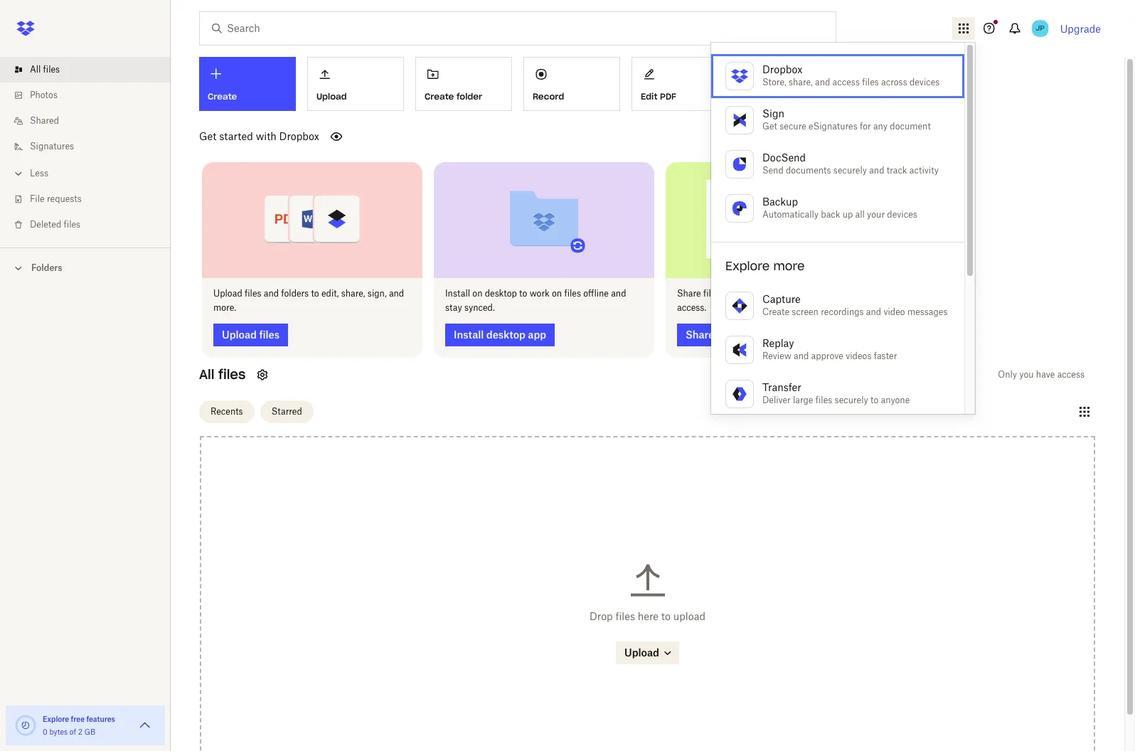 Task type: describe. For each thing, give the bounding box(es) containing it.
activity
[[910, 165, 939, 176]]

upload files and folders to edit, share, sign, and more.
[[214, 288, 404, 313]]

of
[[70, 728, 76, 737]]

send
[[763, 165, 784, 176]]

pdf
[[661, 91, 677, 102]]

docsend send documents securely and track activity
[[763, 152, 939, 176]]

files inside transfer deliver large files securely to anyone
[[816, 395, 833, 406]]

and inside the share files with anyone and control edit or view access.
[[774, 288, 789, 299]]

to inside upload files and folders to edit, share, sign, and more.
[[311, 288, 319, 299]]

file
[[30, 194, 45, 204]]

devices inside backup automatically back up all your devices
[[888, 209, 918, 220]]

explore free features 0 bytes of 2 gb
[[43, 715, 115, 737]]

create folder
[[425, 91, 483, 102]]

synced.
[[465, 302, 495, 313]]

desktop
[[485, 288, 517, 299]]

upgrade
[[1061, 22, 1102, 35]]

1 vertical spatial all
[[199, 366, 214, 383]]

store,
[[763, 77, 787, 88]]

1 vertical spatial dropbox
[[279, 130, 319, 142]]

documents
[[786, 165, 832, 176]]

starred button
[[260, 401, 314, 423]]

recordings
[[821, 307, 864, 317]]

drop files here to upload
[[590, 611, 706, 623]]

upload
[[214, 288, 242, 299]]

photos
[[30, 90, 58, 100]]

access inside dropbox store, share, and access files across devices
[[833, 77, 860, 88]]

share, inside dropbox store, share, and access files across devices
[[789, 77, 813, 88]]

your
[[868, 209, 885, 220]]

anyone inside the share files with anyone and control edit or view access.
[[743, 288, 772, 299]]

files inside upload files and folders to edit, share, sign, and more.
[[245, 288, 262, 299]]

drop
[[590, 611, 613, 623]]

shared link
[[11, 108, 171, 134]]

files inside all files "link"
[[43, 64, 60, 75]]

securely inside docsend send documents securely and track activity
[[834, 165, 868, 176]]

bytes
[[49, 728, 68, 737]]

and right sign,
[[389, 288, 404, 299]]

files inside install on desktop to work on files offline and stay synced.
[[565, 288, 581, 299]]

recents button
[[199, 401, 255, 423]]

create inside button
[[425, 91, 454, 102]]

file requests link
[[11, 186, 171, 212]]

less
[[30, 168, 48, 179]]

only you have access
[[999, 369, 1085, 380]]

1 vertical spatial access
[[1058, 369, 1085, 380]]

anyone inside transfer deliver large files securely to anyone
[[881, 395, 910, 406]]

get for get started with dropbox
[[199, 130, 217, 142]]

securely inside transfer deliver large files securely to anyone
[[835, 395, 869, 406]]

here
[[638, 611, 659, 623]]

free
[[71, 715, 85, 724]]

explore for explore more
[[726, 259, 770, 273]]

recents
[[211, 406, 243, 417]]

sign
[[763, 107, 785, 120]]

features
[[86, 715, 115, 724]]

large
[[794, 395, 814, 406]]

for
[[860, 121, 872, 132]]

2
[[78, 728, 83, 737]]

dropbox store, share, and access files across devices
[[763, 63, 940, 88]]

capture create screen recordings and video messages
[[763, 293, 948, 317]]

video
[[884, 307, 906, 317]]

requests
[[47, 194, 82, 204]]

dropbox inside dropbox store, share, and access files across devices
[[763, 63, 803, 75]]

folder
[[457, 91, 483, 102]]

record
[[533, 91, 565, 102]]

shared
[[30, 115, 59, 126]]

share, inside upload files and folders to edit, share, sign, and more.
[[341, 288, 366, 299]]

install on desktop to work on files offline and stay synced.
[[446, 288, 627, 313]]

capture
[[763, 293, 801, 305]]

files left here
[[616, 611, 636, 623]]

2 on from the left
[[552, 288, 562, 299]]

get started with dropbox
[[199, 130, 319, 142]]

edit,
[[322, 288, 339, 299]]

file requests
[[30, 194, 82, 204]]

replay review and approve videos faster
[[763, 337, 898, 362]]

deleted
[[30, 219, 61, 230]]

1 on from the left
[[473, 288, 483, 299]]

get signatures
[[749, 91, 813, 102]]

and inside install on desktop to work on files offline and stay synced.
[[612, 288, 627, 299]]

edit pdf button
[[632, 57, 729, 111]]

have
[[1037, 369, 1056, 380]]

files up recents
[[218, 366, 246, 383]]

faster
[[875, 351, 898, 362]]

more.
[[214, 302, 236, 313]]

videos
[[846, 351, 872, 362]]

to inside install on desktop to work on files offline and stay synced.
[[520, 288, 528, 299]]

and inside capture create screen recordings and video messages
[[867, 307, 882, 317]]



Task type: vqa. For each thing, say whether or not it's contained in the screenshot.
right WITH
yes



Task type: locate. For each thing, give the bounding box(es) containing it.
share, up signatures
[[789, 77, 813, 88]]

share files with anyone and control edit or view access.
[[678, 288, 869, 313]]

devices inside dropbox store, share, and access files across devices
[[910, 77, 940, 88]]

1 vertical spatial explore
[[43, 715, 69, 724]]

deliver
[[763, 395, 791, 406]]

devices right your
[[888, 209, 918, 220]]

get down the store,
[[749, 91, 764, 102]]

and inside replay review and approve videos faster
[[794, 351, 809, 362]]

files right the large
[[816, 395, 833, 406]]

sign,
[[368, 288, 387, 299]]

1 horizontal spatial share,
[[789, 77, 813, 88]]

quota usage element
[[14, 715, 37, 737]]

devices right across at the right top of the page
[[910, 77, 940, 88]]

0 vertical spatial all files
[[30, 64, 60, 75]]

on
[[473, 288, 483, 299], [552, 288, 562, 299]]

sign get secure esignatures for any document
[[763, 107, 931, 132]]

with for started
[[256, 130, 277, 142]]

securely up backup automatically back up all your devices
[[834, 165, 868, 176]]

all files
[[30, 64, 60, 75], [199, 366, 246, 383]]

folders button
[[0, 257, 171, 278]]

0 horizontal spatial share,
[[341, 288, 366, 299]]

all up recents
[[199, 366, 214, 383]]

dropbox right started
[[279, 130, 319, 142]]

files left across at the right top of the page
[[863, 77, 880, 88]]

esignatures
[[809, 121, 858, 132]]

share,
[[789, 77, 813, 88], [341, 288, 366, 299]]

dropbox
[[763, 63, 803, 75], [279, 130, 319, 142]]

messages
[[908, 307, 948, 317]]

signatures
[[30, 141, 74, 152]]

0 horizontal spatial create
[[425, 91, 454, 102]]

control
[[792, 288, 820, 299]]

0 horizontal spatial all files
[[30, 64, 60, 75]]

0 vertical spatial with
[[256, 130, 277, 142]]

to right here
[[662, 611, 671, 623]]

devices
[[910, 77, 940, 88], [888, 209, 918, 220]]

1 vertical spatial create
[[763, 307, 790, 317]]

screen
[[792, 307, 819, 317]]

folders
[[31, 263, 62, 273]]

and left folders
[[264, 288, 279, 299]]

deleted files link
[[11, 212, 171, 238]]

get inside button
[[749, 91, 764, 102]]

all files inside "link"
[[30, 64, 60, 75]]

access right "have"
[[1058, 369, 1085, 380]]

1 vertical spatial all files
[[199, 366, 246, 383]]

1 horizontal spatial explore
[[726, 259, 770, 273]]

list
[[0, 48, 171, 248]]

upload
[[674, 611, 706, 623]]

create down capture at the top right
[[763, 307, 790, 317]]

with for files
[[723, 288, 741, 299]]

share
[[678, 288, 701, 299]]

files inside dropbox store, share, and access files across devices
[[863, 77, 880, 88]]

create inside capture create screen recordings and video messages
[[763, 307, 790, 317]]

share, right edit,
[[341, 288, 366, 299]]

to inside transfer deliver large files securely to anyone
[[871, 395, 879, 406]]

1 vertical spatial with
[[723, 288, 741, 299]]

0 horizontal spatial all
[[30, 64, 41, 75]]

files left 'offline'
[[565, 288, 581, 299]]

all
[[856, 209, 865, 220]]

and right 'offline'
[[612, 288, 627, 299]]

0 horizontal spatial anyone
[[743, 288, 772, 299]]

0 horizontal spatial on
[[473, 288, 483, 299]]

files inside the deleted files link
[[64, 219, 81, 230]]

files inside the share files with anyone and control edit or view access.
[[704, 288, 721, 299]]

get down sign
[[763, 121, 778, 132]]

1 horizontal spatial access
[[1058, 369, 1085, 380]]

stay
[[446, 302, 462, 313]]

backup automatically back up all your devices
[[763, 196, 918, 220]]

track
[[887, 165, 908, 176]]

get signatures button
[[740, 57, 837, 111]]

all files up photos
[[30, 64, 60, 75]]

gb
[[84, 728, 95, 737]]

with right started
[[256, 130, 277, 142]]

with inside the share files with anyone and control edit or view access.
[[723, 288, 741, 299]]

anyone down explore more
[[743, 288, 772, 299]]

transfer deliver large files securely to anyone
[[763, 381, 910, 406]]

0 horizontal spatial dropbox
[[279, 130, 319, 142]]

started
[[219, 130, 253, 142]]

and left video
[[867, 307, 882, 317]]

0 horizontal spatial explore
[[43, 715, 69, 724]]

with
[[256, 130, 277, 142], [723, 288, 741, 299]]

1 horizontal spatial dropbox
[[763, 63, 803, 75]]

up
[[843, 209, 854, 220]]

more
[[774, 259, 805, 273]]

0 horizontal spatial with
[[256, 130, 277, 142]]

offline
[[584, 288, 609, 299]]

and right review at the right top of the page
[[794, 351, 809, 362]]

files right deleted
[[64, 219, 81, 230]]

0 vertical spatial share,
[[789, 77, 813, 88]]

get for get signatures
[[749, 91, 764, 102]]

any
[[874, 121, 888, 132]]

only
[[999, 369, 1018, 380]]

0 vertical spatial access
[[833, 77, 860, 88]]

automatically
[[763, 209, 819, 220]]

photos link
[[11, 83, 171, 108]]

1 vertical spatial securely
[[835, 395, 869, 406]]

create left folder
[[425, 91, 454, 102]]

all up photos
[[30, 64, 41, 75]]

and inside docsend send documents securely and track activity
[[870, 165, 885, 176]]

1 vertical spatial share,
[[341, 288, 366, 299]]

explore left the more
[[726, 259, 770, 273]]

and left track
[[870, 165, 885, 176]]

1 horizontal spatial anyone
[[881, 395, 910, 406]]

folders
[[281, 288, 309, 299]]

with right 'share'
[[723, 288, 741, 299]]

access.
[[678, 302, 707, 313]]

all files link
[[11, 57, 171, 83]]

get
[[749, 91, 764, 102], [763, 121, 778, 132], [199, 130, 217, 142]]

starred
[[272, 406, 302, 417]]

backup
[[763, 196, 799, 208]]

on right work
[[552, 288, 562, 299]]

view
[[851, 288, 869, 299]]

on up synced.
[[473, 288, 483, 299]]

explore up bytes
[[43, 715, 69, 724]]

to left edit,
[[311, 288, 319, 299]]

0 vertical spatial dropbox
[[763, 63, 803, 75]]

dropbox up the store,
[[763, 63, 803, 75]]

approve
[[812, 351, 844, 362]]

1 horizontal spatial create
[[763, 307, 790, 317]]

and left the control
[[774, 288, 789, 299]]

all inside "link"
[[30, 64, 41, 75]]

0 vertical spatial all
[[30, 64, 41, 75]]

all files list item
[[0, 57, 171, 83]]

securely down videos
[[835, 395, 869, 406]]

files right the upload
[[245, 288, 262, 299]]

dropbox image
[[11, 14, 40, 43]]

transfer
[[763, 381, 802, 394]]

explore for explore free features 0 bytes of 2 gb
[[43, 715, 69, 724]]

anyone down faster
[[881, 395, 910, 406]]

record button
[[524, 57, 621, 111]]

less image
[[11, 167, 26, 181]]

replay
[[763, 337, 795, 349]]

all files up recents
[[199, 366, 246, 383]]

1 vertical spatial devices
[[888, 209, 918, 220]]

you
[[1020, 369, 1035, 380]]

docsend
[[763, 152, 806, 164]]

work
[[530, 288, 550, 299]]

or
[[840, 288, 848, 299]]

0
[[43, 728, 47, 737]]

0 vertical spatial devices
[[910, 77, 940, 88]]

explore inside explore free features 0 bytes of 2 gb
[[43, 715, 69, 724]]

files
[[43, 64, 60, 75], [863, 77, 880, 88], [64, 219, 81, 230], [245, 288, 262, 299], [565, 288, 581, 299], [704, 288, 721, 299], [218, 366, 246, 383], [816, 395, 833, 406], [616, 611, 636, 623]]

and
[[816, 77, 831, 88], [870, 165, 885, 176], [264, 288, 279, 299], [389, 288, 404, 299], [612, 288, 627, 299], [774, 288, 789, 299], [867, 307, 882, 317], [794, 351, 809, 362]]

1 horizontal spatial on
[[552, 288, 562, 299]]

edit pdf
[[641, 91, 677, 102]]

install
[[446, 288, 470, 299]]

upgrade link
[[1061, 22, 1102, 35]]

create
[[425, 91, 454, 102], [763, 307, 790, 317]]

and up sign get secure esignatures for any document
[[816, 77, 831, 88]]

0 vertical spatial create
[[425, 91, 454, 102]]

0 vertical spatial explore
[[726, 259, 770, 273]]

across
[[882, 77, 908, 88]]

to left work
[[520, 288, 528, 299]]

all
[[30, 64, 41, 75], [199, 366, 214, 383]]

access up sign get secure esignatures for any document
[[833, 77, 860, 88]]

edit
[[822, 288, 838, 299]]

securely
[[834, 165, 868, 176], [835, 395, 869, 406]]

list containing all files
[[0, 48, 171, 248]]

to down faster
[[871, 395, 879, 406]]

1 horizontal spatial with
[[723, 288, 741, 299]]

to
[[311, 288, 319, 299], [520, 288, 528, 299], [871, 395, 879, 406], [662, 611, 671, 623]]

0 vertical spatial securely
[[834, 165, 868, 176]]

1 horizontal spatial all
[[199, 366, 214, 383]]

get inside sign get secure esignatures for any document
[[763, 121, 778, 132]]

0 vertical spatial anyone
[[743, 288, 772, 299]]

files right 'share'
[[704, 288, 721, 299]]

and inside dropbox store, share, and access files across devices
[[816, 77, 831, 88]]

1 vertical spatial anyone
[[881, 395, 910, 406]]

deleted files
[[30, 219, 81, 230]]

get left started
[[199, 130, 217, 142]]

1 horizontal spatial all files
[[199, 366, 246, 383]]

document
[[891, 121, 931, 132]]

0 horizontal spatial access
[[833, 77, 860, 88]]

create folder button
[[416, 57, 512, 111]]

files up photos
[[43, 64, 60, 75]]

signatures link
[[11, 134, 171, 159]]

edit
[[641, 91, 658, 102]]



